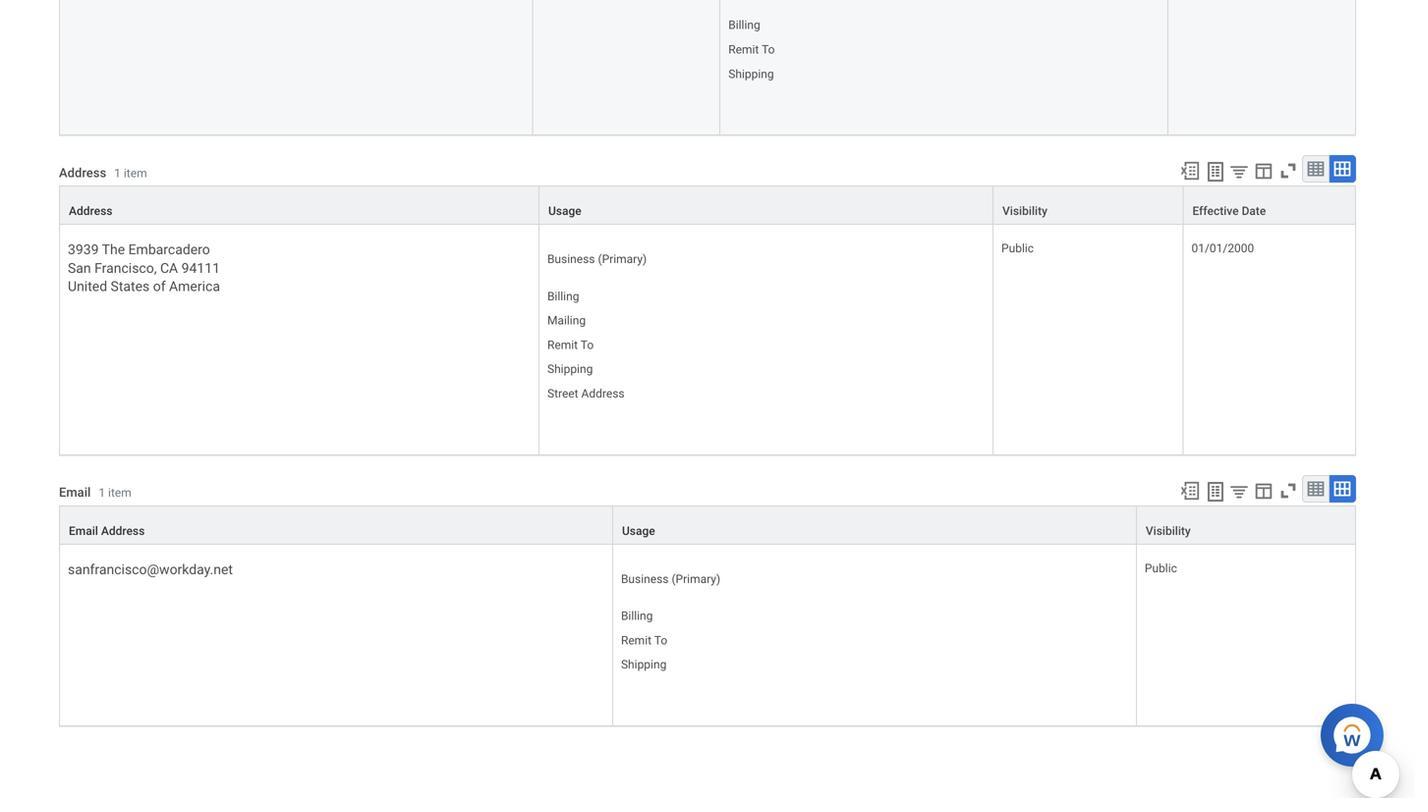 Task type: vqa. For each thing, say whether or not it's contained in the screenshot.
1 associated with 3939 The Embarcadero
yes



Task type: locate. For each thing, give the bounding box(es) containing it.
email for email address
[[69, 525, 98, 538]]

1 vertical spatial public
[[1145, 562, 1177, 576]]

2 horizontal spatial shipping element
[[728, 63, 774, 81]]

email inside popup button
[[69, 525, 98, 538]]

row containing 3939 the embarcadero
[[59, 225, 1356, 456]]

address
[[59, 165, 106, 180], [69, 205, 112, 218], [581, 387, 625, 401], [101, 525, 145, 538]]

row
[[59, 0, 1356, 136], [59, 186, 1356, 225], [59, 225, 1356, 456], [59, 506, 1356, 545]]

4 row from the top
[[59, 506, 1356, 545]]

business (primary) element
[[547, 249, 647, 266], [621, 569, 720, 587]]

francisco,
[[94, 260, 157, 277]]

date
[[1242, 205, 1266, 218]]

table image
[[1306, 479, 1326, 499]]

0 vertical spatial visibility button
[[994, 187, 1183, 224]]

0 vertical spatial usage
[[548, 205, 581, 218]]

1 vertical spatial fullscreen image
[[1277, 480, 1299, 502]]

0 horizontal spatial usage
[[548, 205, 581, 218]]

2 row from the top
[[59, 186, 1356, 225]]

to inside the sanfrancisco@workday.net row
[[654, 634, 667, 648]]

to
[[762, 43, 775, 56], [581, 338, 594, 352], [654, 634, 667, 648]]

1 horizontal spatial remit to
[[621, 634, 667, 648]]

cell
[[59, 0, 533, 136], [533, 0, 721, 136], [1169, 0, 1356, 136]]

1 vertical spatial public element
[[1145, 558, 1177, 576]]

address 1 item
[[59, 165, 147, 180]]

1 vertical spatial remit to
[[547, 338, 594, 352]]

1 horizontal spatial billing element
[[621, 606, 653, 624]]

2 fullscreen image from the top
[[1277, 480, 1299, 502]]

0 vertical spatial select to filter grid data image
[[1228, 161, 1250, 182]]

billing element
[[728, 14, 760, 32], [547, 286, 579, 304], [621, 606, 653, 624]]

1 horizontal spatial billing
[[621, 610, 653, 624]]

item up the
[[124, 166, 147, 180]]

2 click to view/edit grid preferences image from the top
[[1253, 480, 1275, 502]]

0 horizontal spatial (primary)
[[598, 253, 647, 266]]

1 vertical spatial items selected list
[[547, 286, 656, 405]]

business (primary)
[[547, 253, 647, 266], [621, 573, 720, 587]]

toolbar for sanfrancisco@workday.net
[[1170, 475, 1356, 506]]

select to filter grid data image
[[1228, 161, 1250, 182], [1228, 481, 1250, 502]]

2 toolbar from the top
[[1170, 475, 1356, 506]]

fullscreen image for 3939 the embarcadero
[[1277, 160, 1299, 182]]

email address button
[[60, 507, 612, 544]]

1 horizontal spatial public
[[1145, 562, 1177, 576]]

visibility button
[[994, 187, 1183, 224], [1137, 507, 1355, 544]]

items selected list for sanfrancisco@workday.net
[[621, 606, 699, 676]]

0 horizontal spatial public
[[1001, 242, 1034, 256]]

billing inside the sanfrancisco@workday.net row
[[621, 610, 653, 624]]

1 vertical spatial remit
[[547, 338, 578, 352]]

1 toolbar from the top
[[1170, 155, 1356, 186]]

business inside the sanfrancisco@workday.net row
[[621, 573, 669, 587]]

1 vertical spatial visibility button
[[1137, 507, 1355, 544]]

usage
[[548, 205, 581, 218], [622, 525, 655, 538]]

1 fullscreen image from the top
[[1277, 160, 1299, 182]]

1 up the
[[114, 166, 121, 180]]

1 vertical spatial shipping
[[547, 363, 593, 377]]

item
[[124, 166, 147, 180], [108, 487, 131, 500]]

1 click to view/edit grid preferences image from the top
[[1253, 160, 1275, 182]]

billing
[[728, 18, 760, 32], [547, 290, 579, 304], [621, 610, 653, 624]]

item up email address
[[108, 487, 131, 500]]

united
[[68, 279, 107, 295]]

1 row from the top
[[59, 0, 1356, 136]]

business
[[547, 253, 595, 266], [621, 573, 669, 587]]

table image
[[1306, 159, 1326, 179]]

1 vertical spatial email
[[69, 525, 98, 538]]

to for remit to element to the right
[[762, 43, 775, 56]]

items selected list
[[728, 14, 806, 85], [547, 286, 656, 405], [621, 606, 699, 676]]

0 vertical spatial email
[[59, 486, 91, 500]]

remit to
[[728, 43, 775, 56], [547, 338, 594, 352], [621, 634, 667, 648]]

public inside the sanfrancisco@workday.net row
[[1145, 562, 1177, 576]]

export to worksheets image right export to excel image
[[1204, 160, 1227, 184]]

1 select to filter grid data image from the top
[[1228, 161, 1250, 182]]

san
[[68, 260, 91, 277]]

0 horizontal spatial public element
[[1001, 238, 1034, 256]]

remit to for remit to element to the right
[[728, 43, 775, 56]]

0 vertical spatial remit to
[[728, 43, 775, 56]]

3 row from the top
[[59, 225, 1356, 456]]

shipping element
[[728, 63, 774, 81], [547, 359, 593, 377], [621, 655, 667, 672]]

public
[[1001, 242, 1034, 256], [1145, 562, 1177, 576]]

0 horizontal spatial business
[[547, 253, 595, 266]]

0 vertical spatial billing element
[[728, 14, 760, 32]]

1 vertical spatial to
[[581, 338, 594, 352]]

1 vertical spatial item
[[108, 487, 131, 500]]

usage for 3939 the embarcadero
[[548, 205, 581, 218]]

2 vertical spatial billing
[[621, 610, 653, 624]]

94111
[[181, 260, 220, 277]]

1 inside 'address 1 item'
[[114, 166, 121, 180]]

item inside 'address 1 item'
[[124, 166, 147, 180]]

0 vertical spatial shipping
[[728, 67, 774, 81]]

2 horizontal spatial remit to
[[728, 43, 775, 56]]

0 vertical spatial remit
[[728, 43, 759, 56]]

click to view/edit grid preferences image
[[1253, 160, 1275, 182], [1253, 480, 1275, 502]]

visibility for sanfrancisco@workday.net
[[1146, 525, 1191, 538]]

0 vertical spatial export to worksheets image
[[1204, 160, 1227, 184]]

(primary)
[[598, 253, 647, 266], [672, 573, 720, 587]]

1 horizontal spatial remit
[[621, 634, 652, 648]]

2 vertical spatial items selected list
[[621, 606, 699, 676]]

shipping
[[728, 67, 774, 81], [547, 363, 593, 377], [621, 659, 667, 672]]

usage for sanfrancisco@workday.net
[[622, 525, 655, 538]]

1 vertical spatial business
[[621, 573, 669, 587]]

2 horizontal spatial to
[[762, 43, 775, 56]]

email down email 1 item
[[69, 525, 98, 538]]

remit to inside the sanfrancisco@workday.net row
[[621, 634, 667, 648]]

item inside email 1 item
[[108, 487, 131, 500]]

0 vertical spatial visibility
[[1002, 205, 1047, 218]]

(primary) inside the sanfrancisco@workday.net row
[[672, 573, 720, 587]]

toolbar for 3939 the embarcadero
[[1170, 155, 1356, 186]]

public element
[[1001, 238, 1034, 256], [1145, 558, 1177, 576]]

0 vertical spatial toolbar
[[1170, 155, 1356, 186]]

1 vertical spatial 1
[[99, 487, 105, 500]]

1 vertical spatial billing element
[[547, 286, 579, 304]]

0 vertical spatial (primary)
[[598, 253, 647, 266]]

1 horizontal spatial shipping
[[621, 659, 667, 672]]

email address
[[69, 525, 145, 538]]

0 horizontal spatial shipping element
[[547, 359, 593, 377]]

items selected list inside the sanfrancisco@workday.net row
[[621, 606, 699, 676]]

click to view/edit grid preferences image up the effective date popup button on the top of page
[[1253, 160, 1275, 182]]

1
[[114, 166, 121, 180], [99, 487, 105, 500]]

0 vertical spatial billing
[[728, 18, 760, 32]]

address button
[[60, 187, 538, 224]]

3939
[[68, 242, 99, 258]]

0 horizontal spatial visibility
[[1002, 205, 1047, 218]]

0 vertical spatial to
[[762, 43, 775, 56]]

visibility button for 3939 the embarcadero
[[994, 187, 1183, 224]]

0 horizontal spatial 1
[[99, 487, 105, 500]]

ca
[[160, 260, 178, 277]]

visibility
[[1002, 205, 1047, 218], [1146, 525, 1191, 538]]

2 horizontal spatial billing element
[[728, 14, 760, 32]]

1 vertical spatial usage button
[[613, 507, 1136, 544]]

the
[[102, 242, 125, 258]]

effective date button
[[1184, 187, 1355, 224]]

1 vertical spatial click to view/edit grid preferences image
[[1253, 480, 1275, 502]]

(primary) inside row
[[598, 253, 647, 266]]

0 horizontal spatial shipping
[[547, 363, 593, 377]]

0 vertical spatial public element
[[1001, 238, 1034, 256]]

2 cell from the left
[[533, 0, 721, 136]]

1 horizontal spatial usage
[[622, 525, 655, 538]]

1 horizontal spatial public element
[[1145, 558, 1177, 576]]

export to worksheets image for sanfrancisco@workday.net
[[1204, 480, 1227, 504]]

1 vertical spatial select to filter grid data image
[[1228, 481, 1250, 502]]

1 horizontal spatial business
[[621, 573, 669, 587]]

0 horizontal spatial to
[[581, 338, 594, 352]]

1 vertical spatial toolbar
[[1170, 475, 1356, 506]]

fullscreen image left table image at right
[[1277, 160, 1299, 182]]

email up email address
[[59, 486, 91, 500]]

1 vertical spatial business (primary)
[[621, 573, 720, 587]]

0 vertical spatial business (primary) element
[[547, 249, 647, 266]]

2 vertical spatial shipping
[[621, 659, 667, 672]]

remit for the leftmost remit to element
[[547, 338, 578, 352]]

0 vertical spatial fullscreen image
[[1277, 160, 1299, 182]]

0 vertical spatial business
[[547, 253, 595, 266]]

toolbar
[[1170, 155, 1356, 186], [1170, 475, 1356, 506]]

1 vertical spatial (primary)
[[672, 573, 720, 587]]

0 vertical spatial item
[[124, 166, 147, 180]]

select to filter grid data image right export to excel icon
[[1228, 481, 1250, 502]]

row containing billing
[[59, 0, 1356, 136]]

export to excel image
[[1179, 480, 1201, 502]]

to for middle remit to element
[[654, 634, 667, 648]]

business for business (primary) element to the top
[[547, 253, 595, 266]]

states
[[111, 279, 150, 295]]

0 horizontal spatial remit to
[[547, 338, 594, 352]]

workday assistant region
[[1321, 697, 1391, 767]]

usage button for 3939 the embarcadero
[[539, 187, 993, 224]]

2 vertical spatial remit
[[621, 634, 652, 648]]

1 vertical spatial remit to element
[[547, 335, 594, 352]]

export to worksheets image
[[1204, 160, 1227, 184], [1204, 480, 1227, 504]]

1 vertical spatial billing
[[547, 290, 579, 304]]

billing element inside the sanfrancisco@workday.net row
[[621, 606, 653, 624]]

2 select to filter grid data image from the top
[[1228, 481, 1250, 502]]

1 horizontal spatial visibility
[[1146, 525, 1191, 538]]

click to view/edit grid preferences image for sanfrancisco@workday.net
[[1253, 480, 1275, 502]]

2 export to worksheets image from the top
[[1204, 480, 1227, 504]]

0 horizontal spatial billing element
[[547, 286, 579, 304]]

fullscreen image left table icon on the right of the page
[[1277, 480, 1299, 502]]

2 vertical spatial remit to
[[621, 634, 667, 648]]

2 vertical spatial to
[[654, 634, 667, 648]]

of
[[153, 279, 166, 295]]

remit to element
[[728, 39, 775, 56], [547, 335, 594, 352], [621, 630, 667, 648]]

2 horizontal spatial billing
[[728, 18, 760, 32]]

0 horizontal spatial remit
[[547, 338, 578, 352]]

select to filter grid data image up effective date
[[1228, 161, 1250, 182]]

click to view/edit grid preferences image left table icon on the right of the page
[[1253, 480, 1275, 502]]

1 export to worksheets image from the top
[[1204, 160, 1227, 184]]

item for sanfrancisco@workday.net
[[108, 487, 131, 500]]

0 vertical spatial 1
[[114, 166, 121, 180]]

export to worksheets image right export to excel icon
[[1204, 480, 1227, 504]]

1 horizontal spatial shipping element
[[621, 655, 667, 672]]

2 vertical spatial shipping element
[[621, 655, 667, 672]]

fullscreen image
[[1277, 160, 1299, 182], [1277, 480, 1299, 502]]

0 horizontal spatial billing
[[547, 290, 579, 304]]

2 vertical spatial billing element
[[621, 606, 653, 624]]

0 vertical spatial usage button
[[539, 187, 993, 224]]

0 vertical spatial public
[[1001, 242, 1034, 256]]

remit for remit to element to the right
[[728, 43, 759, 56]]

1 vertical spatial visibility
[[1146, 525, 1191, 538]]

2 horizontal spatial remit
[[728, 43, 759, 56]]

3939 the embarcadero san francisco, ca 94111 united states of america
[[68, 242, 220, 295]]

usage button
[[539, 187, 993, 224], [613, 507, 1136, 544]]

0 vertical spatial remit to element
[[728, 39, 775, 56]]

0 vertical spatial click to view/edit grid preferences image
[[1253, 160, 1275, 182]]

street address
[[547, 387, 625, 401]]

1 horizontal spatial to
[[654, 634, 667, 648]]

remit
[[728, 43, 759, 56], [547, 338, 578, 352], [621, 634, 652, 648]]

1 vertical spatial export to worksheets image
[[1204, 480, 1227, 504]]

2 horizontal spatial shipping
[[728, 67, 774, 81]]

billing for remit to
[[728, 18, 760, 32]]

1 inside email 1 item
[[99, 487, 105, 500]]

remit inside the sanfrancisco@workday.net row
[[621, 634, 652, 648]]

email
[[59, 486, 91, 500], [69, 525, 98, 538]]

(primary) for business (primary) element to the top
[[598, 253, 647, 266]]

2 vertical spatial remit to element
[[621, 630, 667, 648]]

public element inside row
[[1001, 238, 1034, 256]]

1 horizontal spatial 1
[[114, 166, 121, 180]]

1 up email address
[[99, 487, 105, 500]]

1 vertical spatial usage
[[622, 525, 655, 538]]

1 horizontal spatial (primary)
[[672, 573, 720, 587]]

street
[[547, 387, 578, 401]]



Task type: describe. For each thing, give the bounding box(es) containing it.
shipping inside the sanfrancisco@workday.net row
[[621, 659, 667, 672]]

mailing
[[547, 314, 586, 328]]

embarcadero
[[128, 242, 210, 258]]

items selected list for 3939 the embarcadero
[[547, 286, 656, 405]]

1 vertical spatial business (primary) element
[[621, 569, 720, 587]]

to for the leftmost remit to element
[[581, 338, 594, 352]]

address inside popup button
[[101, 525, 145, 538]]

1 for sanfrancisco@workday.net
[[99, 487, 105, 500]]

(primary) for the bottom business (primary) element
[[672, 573, 720, 587]]

street address element
[[547, 383, 625, 401]]

visibility button for sanfrancisco@workday.net
[[1137, 507, 1355, 544]]

item for 3939 the embarcadero
[[124, 166, 147, 180]]

export to worksheets image for 3939 the embarcadero
[[1204, 160, 1227, 184]]

business for the bottom business (primary) element
[[621, 573, 669, 587]]

2 horizontal spatial remit to element
[[728, 39, 775, 56]]

0 vertical spatial shipping element
[[728, 63, 774, 81]]

select to filter grid data image for 3939 the embarcadero
[[1228, 161, 1250, 182]]

public inside row
[[1001, 242, 1034, 256]]

email for email 1 item
[[59, 486, 91, 500]]

0 vertical spatial items selected list
[[728, 14, 806, 85]]

address inside 'popup button'
[[69, 205, 112, 218]]

public element inside the sanfrancisco@workday.net row
[[1145, 558, 1177, 576]]

sanfrancisco@workday.net row
[[59, 545, 1356, 727]]

mailing element
[[547, 310, 586, 328]]

billing element for mailing
[[547, 286, 579, 304]]

business (primary) inside the sanfrancisco@workday.net row
[[621, 573, 720, 587]]

remit to for middle remit to element
[[621, 634, 667, 648]]

3 cell from the left
[[1169, 0, 1356, 136]]

effective date
[[1192, 205, 1266, 218]]

1 for 3939 the embarcadero
[[114, 166, 121, 180]]

row containing address
[[59, 186, 1356, 225]]

america
[[169, 279, 220, 295]]

usage button for sanfrancisco@workday.net
[[613, 507, 1136, 544]]

1 horizontal spatial remit to element
[[621, 630, 667, 648]]

click to view/edit grid preferences image for 3939 the embarcadero
[[1253, 160, 1275, 182]]

select to filter grid data image for sanfrancisco@workday.net
[[1228, 481, 1250, 502]]

0 vertical spatial business (primary)
[[547, 253, 647, 266]]

1 vertical spatial shipping element
[[547, 359, 593, 377]]

01/01/2000
[[1191, 242, 1254, 256]]

effective
[[1192, 205, 1239, 218]]

expand table image
[[1332, 479, 1352, 499]]

0 horizontal spatial remit to element
[[547, 335, 594, 352]]

billing element for remit to
[[728, 14, 760, 32]]

remit for middle remit to element
[[621, 634, 652, 648]]

fullscreen image for sanfrancisco@workday.net
[[1277, 480, 1299, 502]]

billing for mailing
[[547, 290, 579, 304]]

expand table image
[[1332, 159, 1352, 179]]

shipping element inside the sanfrancisco@workday.net row
[[621, 655, 667, 672]]

1 cell from the left
[[59, 0, 533, 136]]

row containing email address
[[59, 506, 1356, 545]]

remit to for the leftmost remit to element
[[547, 338, 594, 352]]

visibility for 3939 the embarcadero
[[1002, 205, 1047, 218]]

export to excel image
[[1179, 160, 1201, 182]]

sanfrancisco@workday.net
[[68, 562, 233, 578]]

email 1 item
[[59, 486, 131, 500]]



